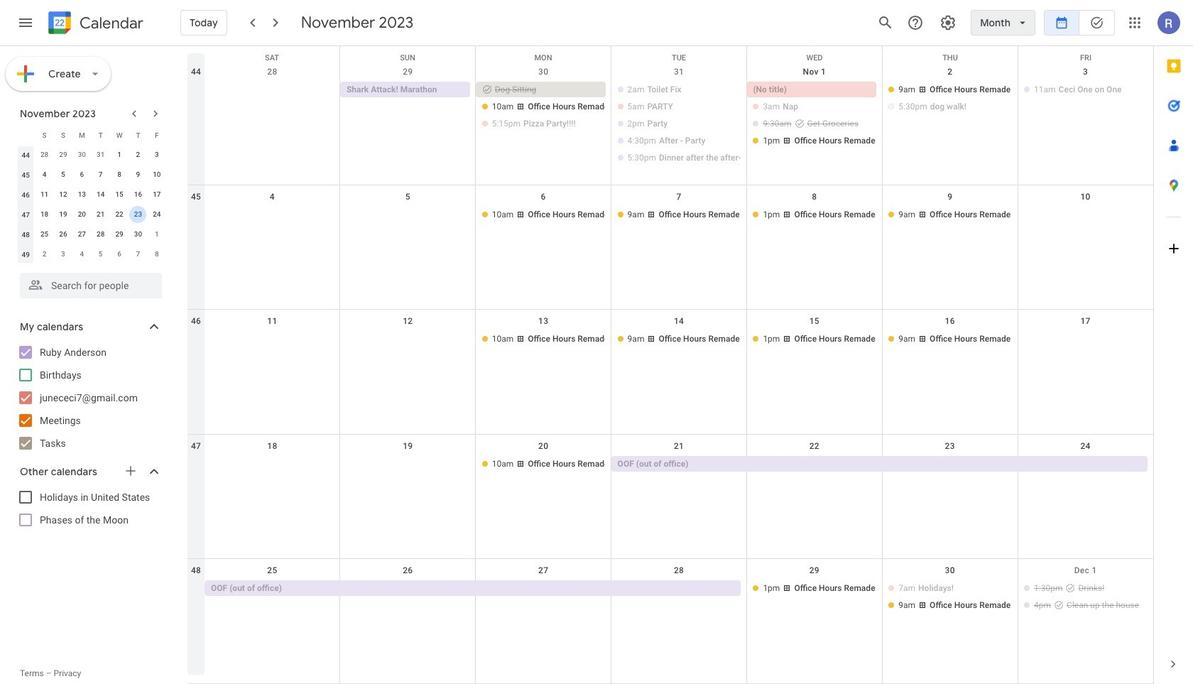 Task type: locate. For each thing, give the bounding box(es) containing it.
row
[[188, 46, 1154, 68], [188, 60, 1154, 185], [16, 125, 166, 145], [16, 145, 166, 165], [16, 165, 166, 185], [16, 185, 166, 205], [188, 185, 1154, 310], [16, 205, 166, 225], [16, 225, 166, 244], [16, 244, 166, 264], [188, 310, 1154, 435], [188, 435, 1154, 560], [188, 560, 1154, 684]]

16 element
[[130, 186, 147, 203]]

other calendars list
[[3, 486, 176, 532]]

11 element
[[36, 186, 53, 203]]

december 5 element
[[92, 246, 109, 263]]

main drawer image
[[17, 14, 34, 31]]

cell
[[205, 82, 340, 167], [476, 82, 612, 167], [612, 82, 747, 167], [747, 82, 883, 167], [883, 82, 1019, 167], [129, 205, 148, 225], [205, 207, 340, 224], [340, 207, 476, 224], [1019, 207, 1154, 224], [205, 331, 340, 348], [340, 331, 476, 348], [1019, 331, 1154, 348], [205, 456, 340, 473], [340, 456, 476, 473], [747, 456, 883, 473], [883, 456, 1019, 473], [1019, 456, 1154, 473], [340, 581, 476, 615], [476, 581, 612, 615], [612, 581, 747, 615], [883, 581, 1019, 615], [1018, 581, 1154, 615]]

Search for people text field
[[28, 273, 154, 298]]

14 element
[[92, 186, 109, 203]]

30 element
[[130, 226, 147, 243]]

12 element
[[55, 186, 72, 203]]

calendar element
[[45, 9, 143, 40]]

grid
[[188, 46, 1154, 684]]

19 element
[[55, 206, 72, 223]]

heading inside calendar 'element'
[[77, 15, 143, 32]]

9 element
[[130, 166, 147, 183]]

row group inside november 2023 grid
[[16, 145, 166, 264]]

22 element
[[111, 206, 128, 223]]

8 element
[[111, 166, 128, 183]]

october 31 element
[[92, 146, 109, 163]]

column header inside november 2023 grid
[[16, 125, 35, 145]]

october 29 element
[[55, 146, 72, 163]]

december 2 element
[[36, 246, 53, 263]]

2 element
[[130, 146, 147, 163]]

row group
[[16, 145, 166, 264]]

23 element
[[130, 206, 147, 223]]

column header
[[16, 125, 35, 145]]

heading
[[77, 15, 143, 32]]

add other calendars image
[[124, 464, 138, 478]]

20 element
[[73, 206, 90, 223]]

tab list
[[1155, 46, 1194, 645]]

october 30 element
[[73, 146, 90, 163]]

1 element
[[111, 146, 128, 163]]

settings menu image
[[940, 14, 957, 31]]

None search field
[[0, 267, 176, 298]]

november 2023 grid
[[14, 125, 166, 264]]

25 element
[[36, 226, 53, 243]]

my calendars list
[[3, 341, 176, 455]]



Task type: vqa. For each thing, say whether or not it's contained in the screenshot.
December 1 element
yes



Task type: describe. For each thing, give the bounding box(es) containing it.
29 element
[[111, 226, 128, 243]]

26 element
[[55, 226, 72, 243]]

december 8 element
[[148, 246, 165, 263]]

18 element
[[36, 206, 53, 223]]

13 element
[[73, 186, 90, 203]]

3 element
[[148, 146, 165, 163]]

cell inside november 2023 grid
[[129, 205, 148, 225]]

6 element
[[73, 166, 90, 183]]

october 28 element
[[36, 146, 53, 163]]

5 element
[[55, 166, 72, 183]]

24 element
[[148, 206, 165, 223]]

21 element
[[92, 206, 109, 223]]

december 6 element
[[111, 246, 128, 263]]

17 element
[[148, 186, 165, 203]]

december 1 element
[[148, 226, 165, 243]]

27 element
[[73, 226, 90, 243]]

15 element
[[111, 186, 128, 203]]

28 element
[[92, 226, 109, 243]]

december 3 element
[[55, 246, 72, 263]]

4 element
[[36, 166, 53, 183]]

10 element
[[148, 166, 165, 183]]

7 element
[[92, 166, 109, 183]]

december 7 element
[[130, 246, 147, 263]]

december 4 element
[[73, 246, 90, 263]]



